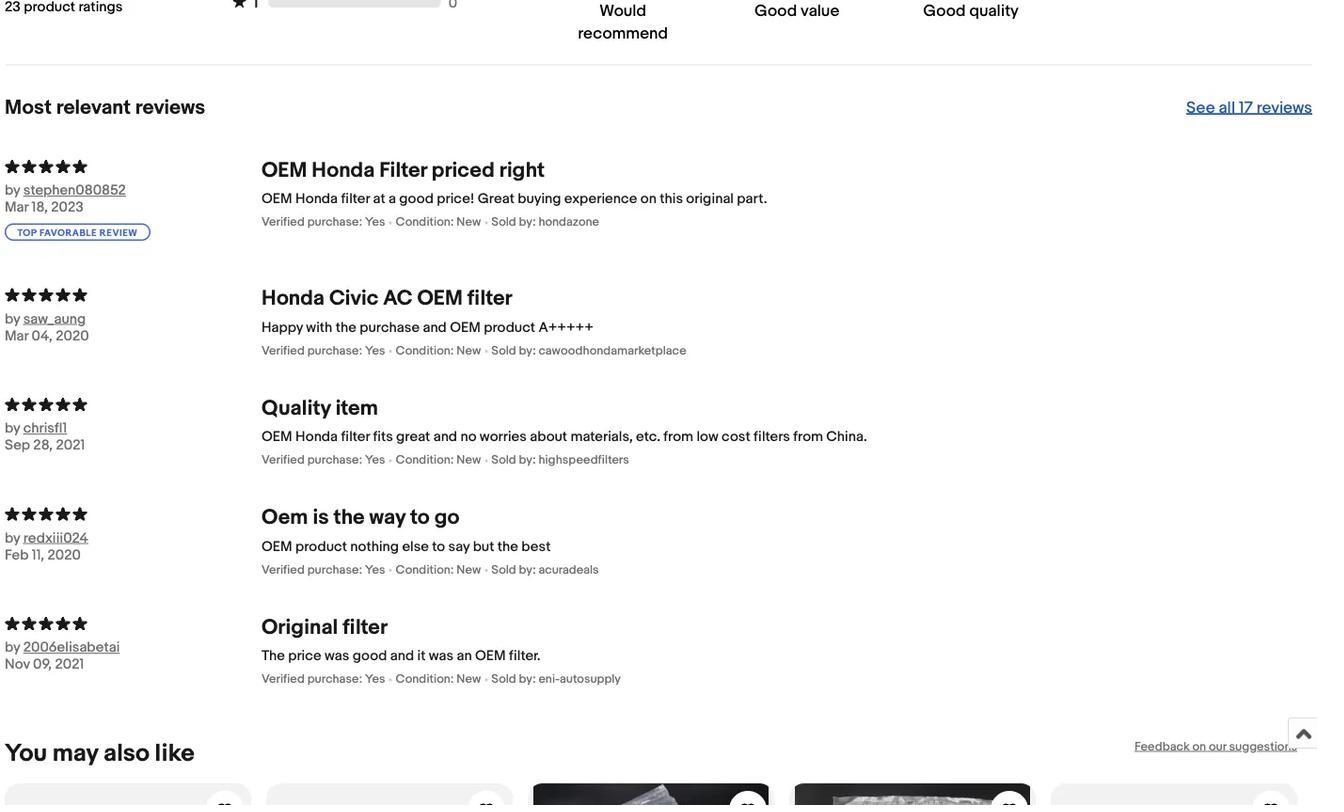 Task type: vqa. For each thing, say whether or not it's contained in the screenshot.


Task type: locate. For each thing, give the bounding box(es) containing it.
purchase: up civic
[[307, 215, 362, 230]]

3 purchase: from the top
[[307, 453, 362, 468]]

by for quality
[[5, 420, 20, 437]]

etc.
[[636, 429, 660, 445]]

3 condition: new from the top
[[396, 453, 481, 468]]

0 horizontal spatial reviews
[[135, 95, 205, 120]]

was right price in the left of the page
[[325, 648, 349, 665]]

the right with
[[336, 319, 356, 336]]

condition: for honda
[[396, 453, 454, 468]]

saw_aung
[[23, 310, 86, 327]]

2 verified from the top
[[262, 343, 305, 358]]

percents of reviewers think of this product as image up chrisfl1 link
[[5, 396, 262, 413]]

filter
[[341, 190, 370, 207], [467, 286, 512, 311], [341, 429, 370, 445], [343, 615, 388, 640]]

feedback on our suggestions
[[1135, 739, 1297, 754]]

5 sold from the top
[[491, 672, 516, 687]]

review
[[100, 227, 138, 238]]

good value
[[754, 1, 839, 21]]

yes
[[365, 215, 385, 230], [365, 343, 385, 358], [365, 453, 385, 468], [365, 563, 385, 577], [365, 672, 385, 687]]

nothing
[[350, 538, 399, 555]]

filter right original
[[343, 615, 388, 640]]

verified purchase: yes down price in the left of the page
[[262, 672, 385, 687]]

see all 17 reviews link
[[1186, 98, 1312, 118]]

is
[[313, 505, 329, 531]]

price
[[288, 648, 321, 665]]

and left it
[[390, 648, 414, 665]]

nov
[[5, 656, 30, 673]]

the inside honda civic ac oem filter happy with the purchase and oem product a+++++
[[336, 319, 356, 336]]

by saw_aung mar 04, 2020
[[5, 310, 89, 344]]

4 sold from the top
[[491, 563, 516, 577]]

yes down the purchase
[[365, 343, 385, 358]]

2 by from the top
[[5, 310, 20, 327]]

verified purchase: yes down with
[[262, 343, 385, 358]]

new down an
[[457, 672, 481, 687]]

3 condition: from the top
[[396, 453, 454, 468]]

2 was from the left
[[429, 648, 453, 665]]

1 vertical spatial 2021
[[55, 656, 84, 673]]

1 vertical spatial and
[[433, 429, 457, 445]]

oem is the way to go oem product nothing else to say but the best
[[262, 505, 551, 555]]

percents of reviewers think of this product as image for quality
[[5, 396, 262, 413]]

by inside by chrisfl1 sep 28, 2021
[[5, 420, 20, 437]]

4 purchase: from the top
[[307, 563, 362, 577]]

at
[[373, 190, 385, 207]]

3 verified purchase: yes from the top
[[262, 453, 385, 468]]

condition: for oem
[[396, 343, 454, 358]]

verified purchase: yes up is
[[262, 453, 385, 468]]

condition: new down say
[[396, 563, 481, 577]]

by: up quality item oem honda filter fits great and no worries about materials, etc. from low cost filters from china.
[[519, 343, 536, 358]]

good left it
[[353, 648, 387, 665]]

2021 for original filter
[[55, 656, 84, 673]]

the
[[336, 319, 356, 336], [333, 505, 365, 531], [497, 538, 518, 555]]

by: for original filter
[[519, 672, 536, 687]]

filter.
[[509, 648, 541, 665]]

yes down fits
[[365, 453, 385, 468]]

verified purchase: yes for civic
[[262, 343, 385, 358]]

by inside by saw_aung mar 04, 2020
[[5, 310, 20, 327]]

a
[[388, 190, 396, 207]]

1 horizontal spatial good
[[923, 1, 966, 21]]

2 verified purchase: yes from the top
[[262, 343, 385, 358]]

1 yes from the top
[[365, 215, 385, 230]]

2 yes from the top
[[365, 343, 385, 358]]

4 condition: from the top
[[396, 563, 454, 577]]

good left 'quality'
[[923, 1, 966, 21]]

1 horizontal spatial product
[[484, 319, 535, 336]]

yes for civic
[[365, 343, 385, 358]]

0 horizontal spatial to
[[410, 505, 430, 531]]

mar inside the by stephen080852 mar 18, 2023
[[5, 199, 28, 216]]

verified for oem is the way to go
[[262, 563, 305, 577]]

percents of reviewers think of this product as image for original
[[5, 615, 262, 632]]

condition: new down honda civic ac oem filter happy with the purchase and oem product a+++++
[[396, 343, 481, 358]]

5 new from the top
[[457, 672, 481, 687]]

by left chrisfl1
[[5, 420, 20, 437]]

on
[[640, 190, 657, 207], [1192, 739, 1206, 754]]

2020 right 11,
[[47, 547, 81, 563]]

2021 inside by 2006elisabetai nov 09, 2021
[[55, 656, 84, 673]]

yes down the at
[[365, 215, 385, 230]]

condition: new for oem
[[396, 343, 481, 358]]

verified purchase: yes
[[262, 215, 385, 230], [262, 343, 385, 358], [262, 453, 385, 468], [262, 563, 385, 577], [262, 672, 385, 687]]

good right "a"
[[399, 190, 434, 207]]

2 purchase: from the top
[[307, 343, 362, 358]]

purchase: down the "nothing" in the bottom left of the page
[[307, 563, 362, 577]]

2 condition: from the top
[[396, 343, 454, 358]]

the right but
[[497, 538, 518, 555]]

and inside original filter the price was good and it was an oem filter.
[[390, 648, 414, 665]]

from right filters
[[793, 429, 823, 445]]

1 mar from the top
[[5, 199, 28, 216]]

by inside by redxiii024 feb 11, 2020
[[5, 530, 20, 547]]

2 condition: new from the top
[[396, 343, 481, 358]]

condition:
[[396, 215, 454, 230], [396, 343, 454, 358], [396, 453, 454, 468], [396, 563, 454, 577], [396, 672, 454, 687]]

2 mar from the top
[[5, 327, 28, 344]]

like
[[155, 739, 195, 769]]

3 percents of reviewers think of this product as image from the top
[[5, 396, 262, 413]]

1 vertical spatial mar
[[5, 327, 28, 344]]

by left the 09,
[[5, 639, 20, 656]]

2020
[[56, 327, 89, 344], [47, 547, 81, 563]]

percents of reviewers think of this product as image up the 2006elisabetai link
[[5, 615, 262, 632]]

oem
[[262, 158, 307, 183], [262, 190, 292, 207], [417, 286, 463, 311], [450, 319, 481, 336], [262, 429, 292, 445], [262, 538, 292, 555], [475, 648, 506, 665]]

purchase: down item
[[307, 453, 362, 468]]

purchase: for is
[[307, 563, 362, 577]]

2006elisabetai
[[23, 639, 120, 656]]

honda down quality at the left
[[295, 429, 338, 445]]

low
[[697, 429, 718, 445]]

from
[[664, 429, 693, 445], [793, 429, 823, 445]]

4 new from the top
[[457, 563, 481, 577]]

yes for item
[[365, 453, 385, 468]]

5 condition: from the top
[[396, 672, 454, 687]]

1 horizontal spatial was
[[429, 648, 453, 665]]

2 vertical spatial the
[[497, 538, 518, 555]]

1 condition: from the top
[[396, 215, 454, 230]]

condition: down honda civic ac oem filter happy with the purchase and oem product a+++++
[[396, 343, 454, 358]]

filter right ac
[[467, 286, 512, 311]]

verified purchase: yes for filter
[[262, 672, 385, 687]]

5 by: from the top
[[519, 672, 536, 687]]

filter inside original filter the price was good and it was an oem filter.
[[343, 615, 388, 640]]

mar inside by saw_aung mar 04, 2020
[[5, 327, 28, 344]]

0 horizontal spatial product
[[295, 538, 347, 555]]

favorable
[[39, 227, 97, 238]]

list
[[5, 769, 1312, 805]]

3 yes from the top
[[365, 453, 385, 468]]

quality item oem honda filter fits great and no worries about materials, etc. from low cost filters from china.
[[262, 396, 867, 445]]

4 verified purchase: yes from the top
[[262, 563, 385, 577]]

2020 right 04,
[[56, 327, 89, 344]]

1 percents of reviewers think of this product as image from the top
[[5, 158, 262, 175]]

new for original filter
[[457, 672, 481, 687]]

condition: new down it
[[396, 672, 481, 687]]

condition: new
[[396, 215, 481, 230], [396, 343, 481, 358], [396, 453, 481, 468], [396, 563, 481, 577], [396, 672, 481, 687]]

redxiii024
[[23, 530, 88, 547]]

17
[[1239, 98, 1253, 118]]

on inside oem honda filter priced right oem honda filter at a good price!  great buying experience on this original part.
[[640, 190, 657, 207]]

0 vertical spatial product
[[484, 319, 535, 336]]

cawoodhondamarketplace
[[538, 343, 686, 358]]

2 good from the left
[[923, 1, 966, 21]]

verified purchase: yes down the at
[[262, 215, 385, 230]]

0 vertical spatial and
[[423, 319, 447, 336]]

on left our
[[1192, 739, 1206, 754]]

most relevant reviews
[[5, 95, 205, 120]]

highspeedfilters
[[538, 453, 629, 468]]

0 horizontal spatial good
[[353, 648, 387, 665]]

1 vertical spatial good
[[353, 648, 387, 665]]

to left say
[[432, 538, 445, 555]]

honda civic ac oem filter happy with the purchase and oem product a+++++
[[262, 286, 594, 336]]

new down no at bottom
[[457, 453, 481, 468]]

1 vertical spatial to
[[432, 538, 445, 555]]

percents of reviewers think of this product as image
[[5, 158, 262, 175], [5, 286, 262, 303], [5, 396, 262, 413], [5, 505, 262, 522], [5, 615, 262, 632]]

2021 right the 28,
[[56, 437, 85, 454]]

and left no at bottom
[[433, 429, 457, 445]]

saw_aung link
[[23, 310, 155, 327]]

sold down but
[[491, 563, 516, 577]]

would recommend
[[578, 1, 668, 43]]

purchase:
[[307, 215, 362, 230], [307, 343, 362, 358], [307, 453, 362, 468], [307, 563, 362, 577], [307, 672, 362, 687]]

5 verified from the top
[[262, 672, 305, 687]]

1 horizontal spatial good
[[399, 190, 434, 207]]

5 verified purchase: yes from the top
[[262, 672, 385, 687]]

sold down filter. on the left
[[491, 672, 516, 687]]

0 horizontal spatial good
[[754, 1, 797, 21]]

condition: down the great
[[396, 453, 454, 468]]

4 percents of reviewers think of this product as image from the top
[[5, 505, 262, 522]]

part.
[[737, 190, 767, 207]]

condition: new down the great
[[396, 453, 481, 468]]

by inside the by stephen080852 mar 18, 2023
[[5, 182, 20, 199]]

0 horizontal spatial was
[[325, 648, 349, 665]]

honda left the at
[[295, 190, 338, 207]]

was right it
[[429, 648, 453, 665]]

0 vertical spatial to
[[410, 505, 430, 531]]

percents of reviewers think of this product as image up saw_aung link
[[5, 286, 262, 303]]

stephen080852
[[23, 182, 126, 199]]

value
[[801, 1, 839, 21]]

materials,
[[570, 429, 633, 445]]

mar left 18,
[[5, 199, 28, 216]]

5 yes from the top
[[365, 672, 385, 687]]

you may also like
[[5, 739, 195, 769]]

0 vertical spatial good
[[399, 190, 434, 207]]

2 vertical spatial and
[[390, 648, 414, 665]]

purchase: down with
[[307, 343, 362, 358]]

quality
[[262, 396, 331, 421]]

0 vertical spatial 2021
[[56, 437, 85, 454]]

condition: new down price!
[[396, 215, 481, 230]]

0 horizontal spatial from
[[664, 429, 693, 445]]

sold by: acuradeals
[[491, 563, 599, 577]]

5 purchase: from the top
[[307, 672, 362, 687]]

most
[[5, 95, 52, 120]]

original
[[686, 190, 734, 207]]

yes down the "nothing" in the bottom left of the page
[[365, 563, 385, 577]]

1 vertical spatial product
[[295, 538, 347, 555]]

by: for honda civic ac oem filter
[[519, 343, 536, 358]]

priced
[[432, 158, 495, 183]]

percents of reviewers think of this product as image up stephen080852 "link" at top left
[[5, 158, 262, 175]]

4 yes from the top
[[365, 563, 385, 577]]

sep
[[5, 437, 30, 454]]

yes for honda
[[365, 215, 385, 230]]

2021 inside by chrisfl1 sep 28, 2021
[[56, 437, 85, 454]]

3 verified from the top
[[262, 453, 305, 468]]

condition: down price!
[[396, 215, 454, 230]]

sold down great
[[491, 215, 516, 230]]

0 vertical spatial 2020
[[56, 327, 89, 344]]

2021
[[56, 437, 85, 454], [55, 656, 84, 673]]

good left value
[[754, 1, 797, 21]]

verified for oem honda filter priced right
[[262, 215, 305, 230]]

sold
[[491, 215, 516, 230], [491, 343, 516, 358], [491, 453, 516, 468], [491, 563, 516, 577], [491, 672, 516, 687]]

0 vertical spatial mar
[[5, 199, 28, 216]]

sold for original filter
[[491, 672, 516, 687]]

3 by from the top
[[5, 420, 20, 437]]

also
[[104, 739, 149, 769]]

purchase: for filter
[[307, 672, 362, 687]]

1 new from the top
[[457, 215, 481, 230]]

honda
[[312, 158, 375, 183], [295, 190, 338, 207], [262, 286, 325, 311], [295, 429, 338, 445]]

civic
[[329, 286, 378, 311]]

sold for oem is the way to go
[[491, 563, 516, 577]]

reviews right relevant
[[135, 95, 205, 120]]

from left low
[[664, 429, 693, 445]]

verified purchase: yes down is
[[262, 563, 385, 577]]

2020 inside by redxiii024 feb 11, 2020
[[47, 547, 81, 563]]

filter left fits
[[341, 429, 370, 445]]

condition: down it
[[396, 672, 454, 687]]

new down honda civic ac oem filter happy with the purchase and oem product a+++++
[[457, 343, 481, 358]]

percents of reviewers think of this product as image for honda
[[5, 286, 262, 303]]

condition: down else
[[396, 563, 454, 577]]

1 by from the top
[[5, 182, 20, 199]]

no
[[460, 429, 476, 445]]

1 condition: new from the top
[[396, 215, 481, 230]]

product left a+++++ on the top
[[484, 319, 535, 336]]

filter left the at
[[341, 190, 370, 207]]

4 verified from the top
[[262, 563, 305, 577]]

0 vertical spatial the
[[336, 319, 356, 336]]

1 by: from the top
[[519, 215, 536, 230]]

by: for oem honda filter priced right
[[519, 215, 536, 230]]

reviews right 17
[[1256, 98, 1312, 118]]

purchase: down price in the left of the page
[[307, 672, 362, 687]]

by: down best
[[519, 563, 536, 577]]

say
[[448, 538, 470, 555]]

2020 inside by saw_aung mar 04, 2020
[[56, 327, 89, 344]]

original
[[262, 615, 338, 640]]

sold down worries
[[491, 453, 516, 468]]

by left 18,
[[5, 182, 20, 199]]

1 vertical spatial on
[[1192, 739, 1206, 754]]

1 verified purchase: yes from the top
[[262, 215, 385, 230]]

on left this
[[640, 190, 657, 207]]

purchase: for civic
[[307, 343, 362, 358]]

and right the purchase
[[423, 319, 447, 336]]

4 condition: new from the top
[[396, 563, 481, 577]]

1 horizontal spatial from
[[793, 429, 823, 445]]

1 from from the left
[[664, 429, 693, 445]]

2020 for honda civic ac oem filter
[[56, 327, 89, 344]]

1 verified from the top
[[262, 215, 305, 230]]

4 by from the top
[[5, 530, 20, 547]]

new down price!
[[457, 215, 481, 230]]

1 good from the left
[[754, 1, 797, 21]]

by: left eni-
[[519, 672, 536, 687]]

new down say
[[457, 563, 481, 577]]

honda up happy
[[262, 286, 325, 311]]

by: down about
[[519, 453, 536, 468]]

1 sold from the top
[[491, 215, 516, 230]]

28,
[[33, 437, 53, 454]]

1 purchase: from the top
[[307, 215, 362, 230]]

to left 'go'
[[410, 505, 430, 531]]

was
[[325, 648, 349, 665], [429, 648, 453, 665]]

4 by: from the top
[[519, 563, 536, 577]]

percents of reviewers think of this product as image up redxiii024 link
[[5, 505, 262, 522]]

filter
[[379, 158, 427, 183]]

an
[[457, 648, 472, 665]]

2 percents of reviewers think of this product as image from the top
[[5, 286, 262, 303]]

5 percents of reviewers think of this product as image from the top
[[5, 615, 262, 632]]

3 new from the top
[[457, 453, 481, 468]]

0 horizontal spatial on
[[640, 190, 657, 207]]

0 vertical spatial on
[[640, 190, 657, 207]]

sold down honda civic ac oem filter happy with the purchase and oem product a+++++
[[491, 343, 516, 358]]

by left 11,
[[5, 530, 20, 547]]

by:
[[519, 215, 536, 230], [519, 343, 536, 358], [519, 453, 536, 468], [519, 563, 536, 577], [519, 672, 536, 687]]

about
[[530, 429, 567, 445]]

2 sold from the top
[[491, 343, 516, 358]]

1 vertical spatial 2020
[[47, 547, 81, 563]]

2 new from the top
[[457, 343, 481, 358]]

and inside quality item oem honda filter fits great and no worries about materials, etc. from low cost filters from china.
[[433, 429, 457, 445]]

2021 right the 09,
[[55, 656, 84, 673]]

honda up the at
[[312, 158, 375, 183]]

all
[[1219, 98, 1235, 118]]

the right is
[[333, 505, 365, 531]]

5 condition: new from the top
[[396, 672, 481, 687]]

mar left 04,
[[5, 327, 28, 344]]

1 horizontal spatial reviews
[[1256, 98, 1312, 118]]

3 by: from the top
[[519, 453, 536, 468]]

sold by: hondazone
[[491, 215, 599, 230]]

verified
[[262, 215, 305, 230], [262, 343, 305, 358], [262, 453, 305, 468], [262, 563, 305, 577], [262, 672, 305, 687]]

2 by: from the top
[[519, 343, 536, 358]]

yes down original filter the price was good and it was an oem filter.
[[365, 672, 385, 687]]

by inside by 2006elisabetai nov 09, 2021
[[5, 639, 20, 656]]

feb
[[5, 547, 29, 563]]

5 by from the top
[[5, 639, 20, 656]]

by: down buying
[[519, 215, 536, 230]]

verified purchase: yes for honda
[[262, 215, 385, 230]]

oem inside original filter the price was good and it was an oem filter.
[[475, 648, 506, 665]]

product down is
[[295, 538, 347, 555]]

by left 04,
[[5, 310, 20, 327]]

3 sold from the top
[[491, 453, 516, 468]]

11,
[[32, 547, 44, 563]]

oem honda filter priced right oem honda filter at a good price!  great buying experience on this original part.
[[262, 158, 767, 207]]

ac
[[383, 286, 412, 311]]



Task type: describe. For each thing, give the bounding box(es) containing it.
good for good quality
[[923, 1, 966, 21]]

1 vertical spatial the
[[333, 505, 365, 531]]

great
[[478, 190, 514, 207]]

condition: for way
[[396, 563, 454, 577]]

see
[[1186, 98, 1215, 118]]

sold for quality item
[[491, 453, 516, 468]]

sold by: highspeedfilters
[[491, 453, 629, 468]]

09,
[[33, 656, 52, 673]]

else
[[402, 538, 429, 555]]

1 was from the left
[[325, 648, 349, 665]]

filters
[[754, 429, 790, 445]]

great
[[396, 429, 430, 445]]

hondazone
[[538, 215, 599, 230]]

filter inside oem honda filter priced right oem honda filter at a good price!  great buying experience on this original part.
[[341, 190, 370, 207]]

honda inside quality item oem honda filter fits great and no worries about materials, etc. from low cost filters from china.
[[295, 429, 338, 445]]

top favorable review
[[17, 227, 138, 238]]

verified for original filter
[[262, 672, 305, 687]]

2023
[[51, 199, 84, 216]]

by for oem
[[5, 530, 20, 547]]

acuradeals
[[538, 563, 599, 577]]

honda inside honda civic ac oem filter happy with the purchase and oem product a+++++
[[262, 286, 325, 311]]

it
[[417, 648, 426, 665]]

product inside honda civic ac oem filter happy with the purchase and oem product a+++++
[[484, 319, 535, 336]]

right
[[499, 158, 545, 183]]

redxiii024 link
[[23, 530, 155, 547]]

worries
[[480, 429, 527, 445]]

good inside oem honda filter priced right oem honda filter at a good price!  great buying experience on this original part.
[[399, 190, 434, 207]]

sold by: cawoodhondamarketplace
[[491, 343, 686, 358]]

sold for oem honda filter priced right
[[491, 215, 516, 230]]

cost
[[722, 429, 750, 445]]

chrisfl1 link
[[23, 420, 155, 437]]

top
[[17, 227, 37, 238]]

recommend
[[578, 24, 668, 43]]

18,
[[32, 199, 48, 216]]

purchase: for honda
[[307, 215, 362, 230]]

good quality
[[923, 1, 1019, 21]]

condition: new for price
[[396, 672, 481, 687]]

our
[[1209, 739, 1226, 754]]

price!
[[437, 190, 475, 207]]

mar for saw_aung
[[5, 327, 28, 344]]

by: for oem is the way to go
[[519, 563, 536, 577]]

condition: new for priced
[[396, 215, 481, 230]]

2 from from the left
[[793, 429, 823, 445]]

verified purchase: yes for item
[[262, 453, 385, 468]]

way
[[369, 505, 406, 531]]

verified purchase: yes for is
[[262, 563, 385, 577]]

by redxiii024 feb 11, 2020
[[5, 530, 88, 563]]

quality
[[969, 1, 1019, 21]]

new for honda civic ac oem filter
[[457, 343, 481, 358]]

condition: new for way
[[396, 563, 481, 577]]

chrisfl1
[[23, 420, 67, 437]]

stephen080852 link
[[23, 182, 155, 199]]

by for original
[[5, 639, 20, 656]]

purchase
[[360, 319, 420, 336]]

condition: for priced
[[396, 215, 454, 230]]

see all 17 reviews
[[1186, 98, 1312, 118]]

2020 for oem is the way to go
[[47, 547, 81, 563]]

with
[[306, 319, 332, 336]]

oem inside oem is the way to go oem product nothing else to say but the best
[[262, 538, 292, 555]]

good for good value
[[754, 1, 797, 21]]

percents of reviewers think of this product as image for oem
[[5, 505, 262, 522]]

by stephen080852 mar 18, 2023
[[5, 182, 126, 216]]

eni-
[[538, 672, 560, 687]]

by: for quality item
[[519, 453, 536, 468]]

new for oem is the way to go
[[457, 563, 481, 577]]

oem inside quality item oem honda filter fits great and no worries about materials, etc. from low cost filters from china.
[[262, 429, 292, 445]]

china.
[[826, 429, 867, 445]]

yes for filter
[[365, 672, 385, 687]]

original filter the price was good and it was an oem filter.
[[262, 615, 541, 665]]

1 horizontal spatial to
[[432, 538, 445, 555]]

this
[[660, 190, 683, 207]]

suggestions
[[1229, 739, 1297, 754]]

purchase: for item
[[307, 453, 362, 468]]

best
[[521, 538, 551, 555]]

autosupply
[[560, 672, 621, 687]]

would
[[599, 1, 646, 21]]

relevant
[[56, 95, 131, 120]]

verified for quality item
[[262, 453, 305, 468]]

but
[[473, 538, 494, 555]]

by 2006elisabetai nov 09, 2021
[[5, 639, 120, 673]]

condition: new for honda
[[396, 453, 481, 468]]

sold for honda civic ac oem filter
[[491, 343, 516, 358]]

filter inside quality item oem honda filter fits great and no worries about materials, etc. from low cost filters from china.
[[341, 429, 370, 445]]

new for oem honda filter priced right
[[457, 215, 481, 230]]

condition: for price
[[396, 672, 454, 687]]

percents of reviewers think of this product as image for oem
[[5, 158, 262, 175]]

the
[[262, 648, 285, 665]]

good inside original filter the price was good and it was an oem filter.
[[353, 648, 387, 665]]

filter inside honda civic ac oem filter happy with the purchase and oem product a+++++
[[467, 286, 512, 311]]

a+++++
[[538, 319, 594, 336]]

feedback
[[1135, 739, 1190, 754]]

by chrisfl1 sep 28, 2021
[[5, 420, 85, 454]]

product inside oem is the way to go oem product nothing else to say but the best
[[295, 538, 347, 555]]

feedback on our suggestions link
[[1135, 739, 1297, 754]]

yes for is
[[365, 563, 385, 577]]

happy
[[262, 319, 303, 336]]

1 horizontal spatial on
[[1192, 739, 1206, 754]]

fits
[[373, 429, 393, 445]]

sold by: eni-autosupply
[[491, 672, 621, 687]]

experience
[[564, 190, 637, 207]]

oem
[[262, 505, 308, 531]]

item
[[336, 396, 378, 421]]

may
[[52, 739, 98, 769]]

verified for honda civic ac oem filter
[[262, 343, 305, 358]]

2006elisabetai link
[[23, 639, 155, 656]]

new for quality item
[[457, 453, 481, 468]]

you
[[5, 739, 47, 769]]

and inside honda civic ac oem filter happy with the purchase and oem product a+++++
[[423, 319, 447, 336]]

04,
[[32, 327, 53, 344]]

mar for stephen080852
[[5, 199, 28, 216]]

2021 for quality item
[[56, 437, 85, 454]]

by for honda
[[5, 310, 20, 327]]



